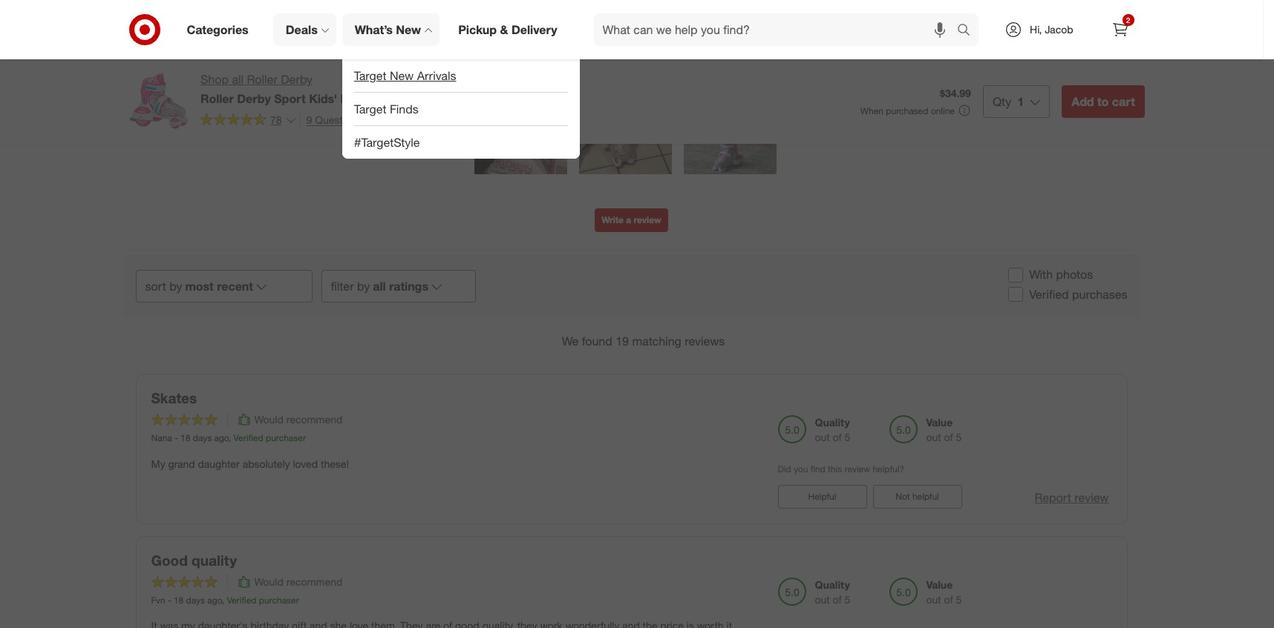 Task type: vqa. For each thing, say whether or not it's contained in the screenshot.
the the
no



Task type: locate. For each thing, give the bounding box(es) containing it.
2 quality out of 5 from the top
[[815, 579, 851, 607]]

, down the good quality
[[222, 596, 224, 607]]

kids'
[[309, 91, 337, 106]]

purchaser
[[266, 433, 306, 444], [259, 596, 299, 607]]

5
[[845, 432, 851, 444], [956, 432, 962, 444], [845, 594, 851, 607], [956, 594, 962, 607]]

- right skate
[[413, 91, 417, 106]]

what's
[[355, 22, 393, 37]]

0 vertical spatial days
[[193, 433, 212, 444]]

new
[[396, 22, 421, 37], [390, 68, 414, 83]]

days for good quality
[[186, 596, 205, 607]]

1 vertical spatial value out of 5
[[926, 579, 962, 607]]

you
[[794, 464, 808, 476]]

0 vertical spatial ago
[[214, 433, 229, 444]]

1 vertical spatial 18
[[174, 596, 184, 607]]

purchases
[[1072, 287, 1128, 302]]

derby up 78 link
[[237, 91, 271, 106]]

days up daughter
[[193, 433, 212, 444]]

pickup & delivery link
[[446, 13, 576, 46]]

0 vertical spatial target
[[354, 68, 387, 83]]

roller up questions
[[341, 91, 374, 106]]

review right report at the bottom of the page
[[1075, 491, 1109, 505]]

guest review image 1 of 3, zoom in image
[[475, 82, 567, 175]]

report review button
[[1035, 490, 1109, 507]]

review
[[634, 215, 661, 226], [845, 464, 870, 476], [1075, 491, 1109, 505]]

roller down shop
[[200, 91, 234, 106]]

0 vertical spatial purchaser
[[266, 433, 306, 444]]

when
[[861, 105, 884, 116]]

19
[[616, 334, 629, 349]]

new right what's
[[396, 22, 421, 37]]

roller
[[247, 72, 278, 87], [200, 91, 234, 106], [341, 91, 374, 106]]

finds
[[390, 101, 419, 116]]

18 right nana
[[181, 433, 190, 444]]

purchaser for good quality
[[259, 596, 299, 607]]

hi,
[[1030, 23, 1042, 36]]

0 vertical spatial value
[[926, 417, 953, 430]]

, up daughter
[[229, 433, 231, 444]]

ago
[[214, 433, 229, 444], [207, 596, 222, 607]]

pink/white
[[469, 91, 530, 106]]

1 value out of 5 from the top
[[926, 417, 962, 444]]

1 vertical spatial would recommend
[[254, 576, 343, 589]]

1 would recommend from the top
[[254, 414, 343, 427]]

verified down the good quality
[[227, 596, 257, 607]]

recommend
[[286, 414, 343, 427], [286, 576, 343, 589]]

new inside 'link'
[[396, 22, 421, 37]]

days right fvn
[[186, 596, 205, 607]]

- right fvn
[[168, 596, 171, 607]]

1 horizontal spatial derby
[[281, 72, 313, 87]]

,
[[229, 433, 231, 444], [222, 596, 224, 607]]

1 vertical spatial ,
[[222, 596, 224, 607]]

of
[[833, 432, 842, 444], [944, 432, 953, 444], [833, 594, 842, 607], [944, 594, 953, 607]]

What can we help you find? suggestions appear below search field
[[594, 13, 961, 46]]

1 vertical spatial value
[[926, 579, 953, 592]]

days for skates
[[193, 433, 212, 444]]

9
[[306, 113, 312, 126]]

did you find this review helpful?
[[778, 464, 904, 476]]

0 horizontal spatial -
[[168, 596, 171, 607]]

-
[[413, 91, 417, 106], [175, 433, 178, 444], [168, 596, 171, 607]]

value
[[926, 417, 953, 430], [926, 579, 953, 592]]

1 vertical spatial purchaser
[[259, 596, 299, 607]]

target for target finds
[[354, 101, 387, 116]]

we
[[562, 334, 579, 349]]

review inside "button"
[[1075, 491, 1109, 505]]

write a review button
[[595, 209, 668, 233]]

shop all roller derby roller derby sport kids' roller skate - unicorn pink/white m
[[200, 72, 544, 106]]

when purchased online
[[861, 105, 955, 116]]

1 vertical spatial new
[[390, 68, 414, 83]]

0 vertical spatial verified
[[1029, 287, 1069, 302]]

1 vertical spatial recommend
[[286, 576, 343, 589]]

target up skate
[[354, 68, 387, 83]]

18 for skates
[[181, 433, 190, 444]]

2 vertical spatial quality
[[815, 579, 850, 592]]

0 vertical spatial quality
[[815, 417, 850, 430]]

these!
[[321, 458, 349, 471]]

0 horizontal spatial derby
[[237, 91, 271, 106]]

0 vertical spatial -
[[413, 91, 417, 106]]

1 vertical spatial quality out of 5
[[815, 579, 851, 607]]

1 vertical spatial -
[[175, 433, 178, 444]]

to
[[1098, 94, 1109, 109]]

new for target
[[390, 68, 414, 83]]

recommend for good quality
[[286, 576, 343, 589]]

verified down with
[[1029, 287, 1069, 302]]

, for good quality
[[222, 596, 224, 607]]

0 horizontal spatial ,
[[222, 596, 224, 607]]

would for skates
[[254, 414, 284, 427]]

we found 19 matching reviews
[[562, 334, 725, 349]]

ago down the good quality
[[207, 596, 222, 607]]

78 link
[[200, 112, 297, 130]]

, for skates
[[229, 433, 231, 444]]

2 target from the top
[[354, 101, 387, 116]]

2 would from the top
[[254, 576, 284, 589]]

out
[[815, 432, 830, 444], [926, 432, 941, 444], [815, 594, 830, 607], [926, 594, 941, 607]]

review right this
[[845, 464, 870, 476]]

verified purchases
[[1029, 287, 1128, 302]]

1 target from the top
[[354, 68, 387, 83]]

target new arrivals
[[354, 68, 456, 83]]

0 vertical spatial new
[[396, 22, 421, 37]]

skate
[[377, 91, 409, 106]]

grand
[[168, 458, 195, 471]]

quality out of 5
[[815, 417, 851, 444], [815, 579, 851, 607]]

search
[[951, 23, 986, 38]]

m
[[533, 91, 544, 106]]

- right nana
[[175, 433, 178, 444]]

2 would recommend from the top
[[254, 576, 343, 589]]

#targetstyle
[[354, 135, 420, 150]]

unicorn
[[421, 91, 465, 106]]

write
[[602, 215, 624, 226]]

ago up daughter
[[214, 433, 229, 444]]

target left finds
[[354, 101, 387, 116]]

0 horizontal spatial review
[[634, 215, 661, 226]]

helpful
[[913, 491, 939, 502]]

&
[[500, 22, 508, 37]]

0 vertical spatial ,
[[229, 433, 231, 444]]

categories link
[[174, 13, 267, 46]]

0 vertical spatial quality out of 5
[[815, 417, 851, 444]]

18
[[181, 433, 190, 444], [174, 596, 184, 607]]

all
[[232, 72, 244, 87]]

ago for good quality
[[207, 596, 222, 607]]

photos
[[1056, 267, 1093, 282]]

this
[[828, 464, 842, 476]]

0 vertical spatial value out of 5
[[926, 417, 962, 444]]

18 for good quality
[[174, 596, 184, 607]]

derby
[[281, 72, 313, 87], [237, 91, 271, 106]]

1 would from the top
[[254, 414, 284, 427]]

sport
[[274, 91, 306, 106]]

0 horizontal spatial roller
[[200, 91, 234, 106]]

would up absolutely
[[254, 414, 284, 427]]

1 horizontal spatial review
[[845, 464, 870, 476]]

1 vertical spatial ago
[[207, 596, 222, 607]]

0 vertical spatial recommend
[[286, 414, 343, 427]]

0 vertical spatial would
[[254, 414, 284, 427]]

2 recommend from the top
[[286, 576, 343, 589]]

would up fvn - 18 days ago , verified purchaser
[[254, 576, 284, 589]]

would recommend for good quality
[[254, 576, 343, 589]]

1 vertical spatial target
[[354, 101, 387, 116]]

helpful?
[[873, 464, 904, 476]]

verified up my grand daughter absolutely loved these!
[[234, 433, 263, 444]]

2 horizontal spatial -
[[413, 91, 417, 106]]

2 horizontal spatial review
[[1075, 491, 1109, 505]]

add to cart
[[1072, 94, 1135, 109]]

review right a
[[634, 215, 661, 226]]

add to cart button
[[1062, 85, 1145, 118]]

1 vertical spatial review
[[845, 464, 870, 476]]

$34.99
[[940, 87, 971, 100]]

2 vertical spatial -
[[168, 596, 171, 607]]

roller right all
[[247, 72, 278, 87]]

value out of 5
[[926, 417, 962, 444], [926, 579, 962, 607]]

verified for good quality
[[227, 596, 257, 607]]

review
[[581, 46, 630, 63]]

0 vertical spatial would recommend
[[254, 414, 343, 427]]

1 horizontal spatial -
[[175, 433, 178, 444]]

review inside button
[[634, 215, 661, 226]]

what's new link
[[342, 13, 440, 46]]

0 vertical spatial 18
[[181, 433, 190, 444]]

0 vertical spatial derby
[[281, 72, 313, 87]]

image of roller derby sport kids' roller skate - unicorn pink/white m image
[[129, 71, 189, 131]]

jacob
[[1045, 23, 1073, 36]]

2 vertical spatial review
[[1075, 491, 1109, 505]]

new up skate
[[390, 68, 414, 83]]

1 vertical spatial days
[[186, 596, 205, 607]]

0 vertical spatial review
[[634, 215, 661, 226]]

18 right fvn
[[174, 596, 184, 607]]

good
[[151, 552, 188, 569]]

would for good quality
[[254, 576, 284, 589]]

target
[[354, 68, 387, 83], [354, 101, 387, 116]]

2 vertical spatial verified
[[227, 596, 257, 607]]

1 vertical spatial verified
[[234, 433, 263, 444]]

1 horizontal spatial ,
[[229, 433, 231, 444]]

78
[[270, 114, 282, 126]]

derby up sport
[[281, 72, 313, 87]]

hi, jacob
[[1030, 23, 1073, 36]]

1 vertical spatial would
[[254, 576, 284, 589]]

find
[[811, 464, 826, 476]]

would
[[254, 414, 284, 427], [254, 576, 284, 589]]

not helpful button
[[873, 485, 962, 509]]

1 recommend from the top
[[286, 414, 343, 427]]

fvn
[[151, 596, 165, 607]]

purchaser for skates
[[266, 433, 306, 444]]



Task type: describe. For each thing, give the bounding box(es) containing it.
arrivals
[[417, 68, 456, 83]]

pickup & delivery
[[458, 22, 557, 37]]

9 questions
[[306, 113, 362, 126]]

deals
[[286, 22, 318, 37]]

categories
[[187, 22, 249, 37]]

target finds
[[354, 101, 419, 116]]

absolutely
[[243, 458, 290, 471]]

1 vertical spatial derby
[[237, 91, 271, 106]]

deals link
[[273, 13, 336, 46]]

review images
[[581, 46, 682, 63]]

verified for skates
[[234, 433, 263, 444]]

With photos checkbox
[[1009, 268, 1023, 283]]

- for skates
[[175, 433, 178, 444]]

questions
[[315, 113, 362, 126]]

did
[[778, 464, 791, 476]]

with
[[1029, 267, 1053, 282]]

fvn - 18 days ago , verified purchaser
[[151, 596, 299, 607]]

recommend for skates
[[286, 414, 343, 427]]

helpful
[[808, 491, 836, 502]]

2 link
[[1104, 13, 1137, 46]]

new for what's
[[396, 22, 421, 37]]

target new arrivals link
[[342, 59, 580, 92]]

pickup
[[458, 22, 497, 37]]

add
[[1072, 94, 1094, 109]]

- inside 'shop all roller derby roller derby sport kids' roller skate - unicorn pink/white m'
[[413, 91, 417, 106]]

1 vertical spatial quality
[[192, 552, 237, 569]]

cart
[[1112, 94, 1135, 109]]

ago for skates
[[214, 433, 229, 444]]

my grand daughter absolutely loved these!
[[151, 458, 349, 471]]

search button
[[951, 13, 986, 49]]

skates
[[151, 390, 197, 407]]

9 questions link
[[300, 112, 362, 129]]

#targetstyle link
[[342, 126, 580, 159]]

1 quality out of 5 from the top
[[815, 417, 851, 444]]

guest review image 3 of 3, zoom in image
[[684, 82, 777, 175]]

purchased
[[886, 105, 929, 116]]

target for target new arrivals
[[354, 68, 387, 83]]

guest review image 2 of 3, zoom in image
[[579, 82, 672, 175]]

target finds link
[[342, 93, 580, 125]]

shop
[[200, 72, 229, 87]]

online
[[931, 105, 955, 116]]

report review
[[1035, 491, 1109, 505]]

2
[[1126, 16, 1130, 25]]

report
[[1035, 491, 1071, 505]]

images
[[633, 46, 682, 63]]

2 value out of 5 from the top
[[926, 579, 962, 607]]

nana
[[151, 433, 172, 444]]

write a review
[[602, 215, 661, 226]]

reviews
[[685, 334, 725, 349]]

good quality
[[151, 552, 237, 569]]

1 value from the top
[[926, 417, 953, 430]]

a
[[626, 215, 631, 226]]

2 horizontal spatial roller
[[341, 91, 374, 106]]

not
[[896, 491, 910, 502]]

2 value from the top
[[926, 579, 953, 592]]

Verified purchases checkbox
[[1009, 288, 1023, 303]]

matching
[[632, 334, 682, 349]]

my
[[151, 458, 165, 471]]

would recommend for skates
[[254, 414, 343, 427]]

helpful button
[[778, 485, 867, 509]]

with photos
[[1029, 267, 1093, 282]]

not helpful
[[896, 491, 939, 502]]

found
[[582, 334, 612, 349]]

daughter
[[198, 458, 240, 471]]

nana - 18 days ago , verified purchaser
[[151, 433, 306, 444]]

1 horizontal spatial roller
[[247, 72, 278, 87]]

loved
[[293, 458, 318, 471]]

what's new
[[355, 22, 421, 37]]

delivery
[[512, 22, 557, 37]]

- for good quality
[[168, 596, 171, 607]]



